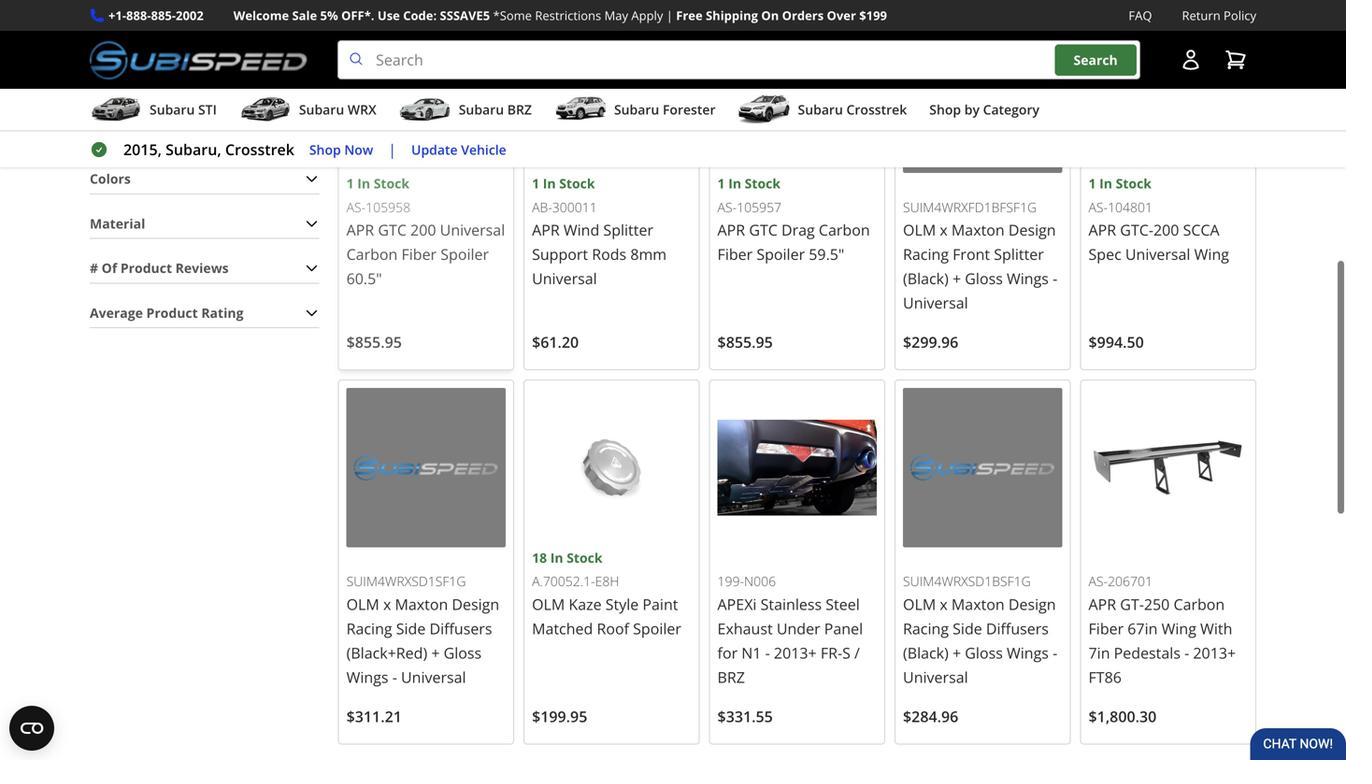 Task type: vqa. For each thing, say whether or not it's contained in the screenshot.


Task type: locate. For each thing, give the bounding box(es) containing it.
shop for shop by category
[[930, 101, 962, 118]]

3 1 from the left
[[532, 174, 540, 192]]

diffusers down suim4wrxsd1sf1g
[[430, 619, 492, 639]]

stock up 105958
[[374, 174, 410, 192]]

a subaru crosstrek thumbnail image image
[[739, 96, 791, 124]]

design for olm x maxton design racing side diffusers (black+red) + gloss wings - universal
[[452, 594, 500, 615]]

exhaust
[[718, 619, 773, 639]]

subaru forester
[[615, 101, 716, 118]]

0 horizontal spatial spoiler
[[441, 244, 489, 264]]

wing inside as-206701 apr gt-250 carbon fiber 67in wing with 7in pedestals - 2013+ ft86
[[1162, 619, 1197, 639]]

0 vertical spatial (black)
[[904, 268, 949, 289]]

apr left gt-
[[1089, 594, 1117, 615]]

spoiler inside 1 in stock as-105958 apr gtc 200 universal carbon fiber spoiler 60.5"
[[441, 244, 489, 264]]

suim4wrxfd1bfsf1g
[[904, 198, 1038, 216]]

1 horizontal spatial gtc
[[750, 220, 778, 240]]

+ for $311.21
[[432, 643, 440, 663]]

design inside olm x maxton design racing side diffusers (black) + gloss wings - universal
[[1009, 594, 1057, 615]]

stock inside 1 in stock as-105957 apr gtc drag carbon fiber spoiler 59.5"
[[745, 174, 781, 192]]

olm for olm x maxton design racing side diffusers (black) + gloss wings - universal
[[904, 594, 937, 615]]

gloss
[[966, 268, 1004, 289], [444, 643, 482, 663], [966, 643, 1004, 663]]

0 vertical spatial shop
[[930, 101, 962, 118]]

1 vertical spatial crosstrek
[[225, 139, 295, 160]]

olm kaze style paint matched roof spoiler image
[[532, 388, 692, 548]]

colors
[[90, 170, 131, 188]]

0 horizontal spatial diffusers
[[430, 619, 492, 639]]

wings left 7in
[[1007, 643, 1049, 663]]

2 side from the left
[[953, 619, 983, 639]]

1 horizontal spatial $855.95
[[718, 332, 773, 352]]

+ for $284.96
[[953, 643, 962, 663]]

2 subaru from the left
[[299, 101, 344, 118]]

subaru,
[[166, 139, 221, 160]]

+ down front
[[953, 268, 962, 289]]

apr inside 1 in stock as-104801 apr gtc-200 scca spec universal wing
[[1089, 220, 1117, 240]]

1 2013+ from the left
[[774, 643, 817, 663]]

design down suim4wrxfd1bfsf1g
[[1009, 220, 1057, 240]]

subaru inside "dropdown button"
[[299, 101, 344, 118]]

wings for olm x maxton design racing side diffusers (black+red) + gloss wings - universal
[[347, 667, 389, 688]]

2 horizontal spatial spoiler
[[757, 244, 805, 264]]

universal up $284.96
[[904, 667, 969, 688]]

apr down ab-
[[532, 220, 560, 240]]

wings inside olm x maxton design racing side diffusers (black+red) + gloss wings - universal
[[347, 667, 389, 688]]

update vehicle button
[[412, 139, 507, 160]]

stock inside 1 in stock ab-300011 apr wind splitter support rods 8mm universal
[[560, 174, 595, 192]]

1 horizontal spatial diffusers
[[987, 619, 1049, 639]]

in up 105957
[[729, 174, 742, 192]]

in up 105958
[[358, 174, 370, 192]]

wing down scca
[[1195, 244, 1230, 264]]

+ inside the olm x maxton design racing front splitter (black) + gloss wings - universal
[[953, 268, 962, 289]]

2 200 from the left
[[1154, 220, 1180, 240]]

wings inside olm x maxton design racing side diffusers (black) + gloss wings - universal
[[1007, 643, 1049, 663]]

gloss inside the olm x maxton design racing front splitter (black) + gloss wings - universal
[[966, 268, 1004, 289]]

1 side from the left
[[396, 619, 426, 639]]

subaru inside dropdown button
[[150, 101, 195, 118]]

shop inside dropdown button
[[930, 101, 962, 118]]

olm inside the olm x maxton design racing front splitter (black) + gloss wings - universal
[[904, 220, 937, 240]]

maxton down suim4wrxsd1bsf1g
[[952, 594, 1005, 615]]

subaru brz button
[[399, 93, 532, 130]]

side down suim4wrxsd1bsf1g
[[953, 619, 983, 639]]

+ inside olm x maxton design racing side diffusers (black+red) + gloss wings - universal
[[432, 643, 440, 663]]

on
[[762, 7, 779, 24]]

wind
[[564, 220, 600, 240]]

olm
[[904, 220, 937, 240], [347, 594, 380, 615], [532, 594, 565, 615], [904, 594, 937, 615]]

in inside 1 in stock as-104801 apr gtc-200 scca spec universal wing
[[1100, 174, 1113, 192]]

gloss down suim4wrxsd1bsf1g
[[966, 643, 1004, 663]]

open widget image
[[9, 706, 54, 751]]

1 horizontal spatial fiber
[[718, 244, 753, 264]]

maxton
[[952, 220, 1005, 240], [395, 594, 448, 615], [952, 594, 1005, 615]]

racing up (black+red)
[[347, 619, 392, 639]]

fiber down 105957
[[718, 244, 753, 264]]

spoiler inside 18 in stock a.70052.1-e8h olm kaze style paint matched roof spoiler
[[633, 619, 682, 639]]

| right now
[[388, 139, 397, 160]]

policy
[[1224, 7, 1257, 24]]

racing left front
[[904, 244, 949, 264]]

- inside the olm x maxton design racing front splitter (black) + gloss wings - universal
[[1053, 268, 1058, 289]]

0 horizontal spatial crosstrek
[[225, 139, 295, 160]]

olm down a.70052.1-
[[532, 594, 565, 615]]

spoiler for universal
[[441, 244, 489, 264]]

maxton inside olm x maxton design racing side diffusers (black+red) + gloss wings - universal
[[395, 594, 448, 615]]

gloss for $284.96
[[966, 643, 1004, 663]]

search input field
[[338, 40, 1141, 80]]

2 gtc from the left
[[750, 220, 778, 240]]

material button
[[90, 209, 320, 238]]

olm for olm x maxton design racing front splitter (black) + gloss wings - universal
[[904, 220, 937, 240]]

stock inside 1 in stock as-105958 apr gtc 200 universal carbon fiber spoiler 60.5"
[[374, 174, 410, 192]]

subaru left sti
[[150, 101, 195, 118]]

subispeed logo image
[[90, 40, 308, 80]]

subaru
[[150, 101, 195, 118], [299, 101, 344, 118], [459, 101, 504, 118], [615, 101, 660, 118], [798, 101, 844, 118]]

wings for olm x maxton design racing front splitter (black) + gloss wings - universal
[[1007, 268, 1049, 289]]

racing down suim4wrxsd1bsf1g
[[904, 619, 949, 639]]

1 vertical spatial splitter
[[995, 244, 1045, 264]]

apr for apr gtc drag carbon fiber spoiler 59.5"
[[718, 220, 746, 240]]

stock up 105957
[[745, 174, 781, 192]]

x inside olm x maxton design racing side diffusers (black) + gloss wings - universal
[[940, 594, 948, 615]]

1 for apr gtc-200 scca spec universal wing
[[1089, 174, 1097, 192]]

2 vertical spatial wings
[[347, 667, 389, 688]]

stock up 300011
[[560, 174, 595, 192]]

4 1 from the left
[[1089, 174, 1097, 192]]

gtc inside 1 in stock as-105957 apr gtc drag carbon fiber spoiler 59.5"
[[750, 220, 778, 240]]

return policy link
[[1183, 6, 1257, 25]]

subaru inside 'dropdown button'
[[459, 101, 504, 118]]

olm x maxton design racing front splitter (black) + gloss wings - universal image
[[904, 14, 1063, 173]]

apr gtc 200 universal carbon fiber spoiler 60.5" image
[[347, 14, 506, 173]]

1 horizontal spatial shop
[[930, 101, 962, 118]]

code:
[[403, 7, 437, 24]]

fiber down 105958
[[402, 244, 437, 264]]

fiber inside as-206701 apr gt-250 carbon fiber 67in wing with 7in pedestals - 2013+ ft86
[[1089, 619, 1124, 639]]

carbon inside 1 in stock as-105957 apr gtc drag carbon fiber spoiler 59.5"
[[819, 220, 871, 240]]

subaru sti button
[[90, 93, 217, 130]]

design for olm x maxton design racing side diffusers (black) + gloss wings - universal
[[1009, 594, 1057, 615]]

+
[[953, 268, 962, 289], [432, 643, 440, 663], [953, 643, 962, 663]]

maxton down suim4wrxsd1sf1g
[[395, 594, 448, 615]]

2 diffusers from the left
[[987, 619, 1049, 639]]

subaru for subaru crosstrek
[[798, 101, 844, 118]]

1 vertical spatial (black)
[[904, 643, 949, 663]]

3 subaru from the left
[[459, 101, 504, 118]]

wing inside 1 in stock as-104801 apr gtc-200 scca spec universal wing
[[1195, 244, 1230, 264]]

1 inside 1 in stock as-104801 apr gtc-200 scca spec universal wing
[[1089, 174, 1097, 192]]

racing for olm x maxton design racing side diffusers (black) + gloss wings - universal
[[904, 619, 949, 639]]

universal down gtc-
[[1126, 244, 1191, 264]]

1 horizontal spatial splitter
[[995, 244, 1045, 264]]

design inside olm x maxton design racing side diffusers (black+red) + gloss wings - universal
[[452, 594, 500, 615]]

as-
[[347, 198, 366, 216], [718, 198, 737, 216], [1089, 198, 1109, 216], [1089, 573, 1109, 590]]

side
[[396, 619, 426, 639], [953, 619, 983, 639]]

*some
[[493, 7, 532, 24]]

1 diffusers from the left
[[430, 619, 492, 639]]

in inside 18 in stock a.70052.1-e8h olm kaze style paint matched roof spoiler
[[551, 549, 564, 567]]

welcome
[[234, 7, 289, 24]]

side up (black+red)
[[396, 619, 426, 639]]

average product rating
[[90, 304, 244, 322]]

in up ab-
[[543, 174, 556, 192]]

1 subaru from the left
[[150, 101, 195, 118]]

1 200 from the left
[[411, 220, 436, 240]]

200 inside 1 in stock as-104801 apr gtc-200 scca spec universal wing
[[1154, 220, 1180, 240]]

| left free
[[667, 7, 673, 24]]

apr down 105957
[[718, 220, 746, 240]]

return policy
[[1183, 7, 1257, 24]]

shop by category
[[930, 101, 1040, 118]]

apr
[[347, 220, 374, 240], [718, 220, 746, 240], [532, 220, 560, 240], [1089, 220, 1117, 240], [1089, 594, 1117, 615]]

(black) for front
[[904, 268, 949, 289]]

gloss inside olm x maxton design racing side diffusers (black) + gloss wings - universal
[[966, 643, 1004, 663]]

1 horizontal spatial crosstrek
[[847, 101, 908, 118]]

1 horizontal spatial 200
[[1154, 220, 1180, 240]]

stock up a.70052.1-
[[567, 549, 603, 567]]

1 in stock as-105958 apr gtc 200 universal carbon fiber spoiler 60.5"
[[347, 174, 505, 289]]

2002
[[176, 7, 204, 24]]

(black) inside olm x maxton design racing side diffusers (black) + gloss wings - universal
[[904, 643, 949, 663]]

racing inside olm x maxton design racing side diffusers (black) + gloss wings - universal
[[904, 619, 949, 639]]

spec
[[1089, 244, 1122, 264]]

1 gtc from the left
[[378, 220, 407, 240]]

2013+ down under
[[774, 643, 817, 663]]

0 horizontal spatial carbon
[[347, 244, 398, 264]]

200 inside 1 in stock as-105958 apr gtc 200 universal carbon fiber spoiler 60.5"
[[411, 220, 436, 240]]

product
[[121, 259, 172, 277], [146, 304, 198, 322]]

stock inside 1 in stock as-104801 apr gtc-200 scca spec universal wing
[[1117, 174, 1152, 192]]

gloss inside olm x maxton design racing side diffusers (black+red) + gloss wings - universal
[[444, 643, 482, 663]]

- for olm x maxton design racing side diffusers (black+red) + gloss wings - universal
[[393, 667, 397, 688]]

diffusers inside olm x maxton design racing side diffusers (black) + gloss wings - universal
[[987, 619, 1049, 639]]

$855.95
[[347, 332, 402, 352], [718, 332, 773, 352]]

subaru sti
[[150, 101, 217, 118]]

1 inside 1 in stock as-105957 apr gtc drag carbon fiber spoiler 59.5"
[[718, 174, 725, 192]]

splitter up rods
[[604, 220, 654, 240]]

sssave5
[[440, 7, 490, 24]]

0 horizontal spatial 200
[[411, 220, 436, 240]]

olm inside olm x maxton design racing side diffusers (black) + gloss wings - universal
[[904, 594, 937, 615]]

use
[[378, 7, 400, 24]]

0 vertical spatial |
[[667, 7, 673, 24]]

0 horizontal spatial splitter
[[604, 220, 654, 240]]

brz down for
[[718, 667, 745, 688]]

0 horizontal spatial 2013+
[[774, 643, 817, 663]]

racing inside olm x maxton design racing side diffusers (black+red) + gloss wings - universal
[[347, 619, 392, 639]]

diffusers down suim4wrxsd1bsf1g
[[987, 619, 1049, 639]]

shop
[[930, 101, 962, 118], [309, 141, 341, 158]]

(black) up $299.96
[[904, 268, 949, 289]]

subaru brz
[[459, 101, 532, 118]]

gloss for $299.96
[[966, 268, 1004, 289]]

$331.55
[[718, 707, 773, 727]]

diffusers for olm x maxton design racing side diffusers (black+red) + gloss wings - universal
[[430, 619, 492, 639]]

reset
[[281, 54, 320, 74]]

rods
[[592, 244, 627, 264]]

maxton inside the olm x maxton design racing front splitter (black) + gloss wings - universal
[[952, 220, 1005, 240]]

as- inside 1 in stock as-105957 apr gtc drag carbon fiber spoiler 59.5"
[[718, 198, 737, 216]]

brz left a subaru forester thumbnail image
[[508, 101, 532, 118]]

in inside 1 in stock as-105958 apr gtc 200 universal carbon fiber spoiler 60.5"
[[358, 174, 370, 192]]

x inside olm x maxton design racing side diffusers (black+red) + gloss wings - universal
[[383, 594, 391, 615]]

in for apr gtc 200 universal carbon fiber spoiler 60.5"
[[358, 174, 370, 192]]

universal inside olm x maxton design racing side diffusers (black) + gloss wings - universal
[[904, 667, 969, 688]]

side inside olm x maxton design racing side diffusers (black+red) + gloss wings - universal
[[396, 619, 426, 639]]

# of product reviews button
[[90, 254, 320, 283]]

kaze
[[569, 594, 602, 615]]

wings for olm x maxton design racing side diffusers (black) + gloss wings - universal
[[1007, 643, 1049, 663]]

carbon up 59.5"
[[819, 220, 871, 240]]

universal inside 1 in stock ab-300011 apr wind splitter support rods 8mm universal
[[532, 268, 597, 289]]

steel
[[826, 594, 860, 615]]

carbon up 60.5" at left top
[[347, 244, 398, 264]]

1 for apr gtc drag carbon fiber spoiler 59.5"
[[718, 174, 725, 192]]

universal down vehicle
[[440, 220, 505, 240]]

200 down 105958
[[411, 220, 436, 240]]

scca
[[1184, 220, 1220, 240]]

in for apr wind splitter support rods 8mm universal
[[543, 174, 556, 192]]

1 vertical spatial brz
[[718, 667, 745, 688]]

olm down suim4wrxsd1bsf1g
[[904, 594, 937, 615]]

fiber inside 1 in stock as-105958 apr gtc 200 universal carbon fiber spoiler 60.5"
[[402, 244, 437, 264]]

a subaru sti thumbnail image image
[[90, 96, 142, 124]]

0 horizontal spatial shop
[[309, 141, 341, 158]]

as- inside 1 in stock as-104801 apr gtc-200 scca spec universal wing
[[1089, 198, 1109, 216]]

as- inside 1 in stock as-105958 apr gtc 200 universal carbon fiber spoiler 60.5"
[[347, 198, 366, 216]]

2 horizontal spatial fiber
[[1089, 619, 1124, 639]]

1 vertical spatial product
[[146, 304, 198, 322]]

0 vertical spatial wings
[[1007, 268, 1049, 289]]

fiber inside 1 in stock as-105957 apr gtc drag carbon fiber spoiler 59.5"
[[718, 244, 753, 264]]

spoiler
[[441, 244, 489, 264], [757, 244, 805, 264], [633, 619, 682, 639]]

1
[[347, 174, 354, 192], [718, 174, 725, 192], [532, 174, 540, 192], [1089, 174, 1097, 192]]

subaru left wrx
[[299, 101, 344, 118]]

$855.95 for apr gtc drag carbon fiber spoiler 59.5"
[[718, 332, 773, 352]]

0 vertical spatial splitter
[[604, 220, 654, 240]]

2 1 from the left
[[718, 174, 725, 192]]

1 horizontal spatial 2013+
[[1194, 643, 1237, 663]]

universal inside 1 in stock as-105958 apr gtc 200 universal carbon fiber spoiler 60.5"
[[440, 220, 505, 240]]

2013+ inside 199-n006 apexi stainless steel exhaust under panel for n1 - 2013+ fr-s / brz
[[774, 643, 817, 663]]

0 horizontal spatial brz
[[508, 101, 532, 118]]

carbon
[[819, 220, 871, 240], [347, 244, 398, 264], [1174, 594, 1226, 615]]

gt-
[[1121, 594, 1145, 615]]

universal up $299.96
[[904, 293, 969, 313]]

+ right (black+red)
[[432, 643, 440, 663]]

apr inside 1 in stock ab-300011 apr wind splitter support rods 8mm universal
[[532, 220, 560, 240]]

olm for olm x maxton design racing side diffusers (black+red) + gloss wings - universal
[[347, 594, 380, 615]]

x down suim4wrxsd1sf1g
[[383, 594, 391, 615]]

apr down 105958
[[347, 220, 374, 240]]

1 $855.95 from the left
[[347, 332, 402, 352]]

carbon up with
[[1174, 594, 1226, 615]]

59.5"
[[809, 244, 845, 264]]

side for (black)
[[953, 619, 983, 639]]

apr gtc-200 scca spec universal wing image
[[1089, 14, 1249, 173]]

- inside 199-n006 apexi stainless steel exhaust under panel for n1 - 2013+ fr-s / brz
[[766, 643, 771, 663]]

(black) inside the olm x maxton design racing front splitter (black) + gloss wings - universal
[[904, 268, 949, 289]]

in up 104801
[[1100, 174, 1113, 192]]

gtc inside 1 in stock as-105958 apr gtc 200 universal carbon fiber spoiler 60.5"
[[378, 220, 407, 240]]

maxton inside olm x maxton design racing side diffusers (black) + gloss wings - universal
[[952, 594, 1005, 615]]

wing down 250
[[1162, 619, 1197, 639]]

subaru forester button
[[555, 93, 716, 130]]

stock inside 18 in stock a.70052.1-e8h olm kaze style paint matched roof spoiler
[[567, 549, 603, 567]]

$284.96
[[904, 707, 959, 727]]

0 horizontal spatial $855.95
[[347, 332, 402, 352]]

in
[[358, 174, 370, 192], [729, 174, 742, 192], [543, 174, 556, 192], [1100, 174, 1113, 192], [551, 549, 564, 567]]

gtc down 105958
[[378, 220, 407, 240]]

|
[[667, 7, 673, 24], [388, 139, 397, 160]]

1 horizontal spatial side
[[953, 619, 983, 639]]

splitter right front
[[995, 244, 1045, 264]]

x down suim4wrxsd1bsf1g
[[940, 594, 948, 615]]

200 left scca
[[1154, 220, 1180, 240]]

1 vertical spatial shop
[[309, 141, 341, 158]]

stock up 104801
[[1117, 174, 1152, 192]]

wings down suim4wrxfd1bfsf1g
[[1007, 268, 1049, 289]]

1 inside 1 in stock ab-300011 apr wind splitter support rods 8mm universal
[[532, 174, 540, 192]]

diffusers inside olm x maxton design racing side diffusers (black+red) + gloss wings - universal
[[430, 619, 492, 639]]

olm inside olm x maxton design racing side diffusers (black+red) + gloss wings - universal
[[347, 594, 380, 615]]

olm x maxton design racing side diffusers (black+red) + gloss wings - universal image
[[347, 388, 506, 548]]

gtc for spoiler
[[750, 220, 778, 240]]

(black) up $284.96
[[904, 643, 949, 663]]

x down suim4wrxfd1bfsf1g
[[940, 220, 948, 240]]

0 vertical spatial product
[[121, 259, 172, 277]]

colors button
[[90, 165, 320, 194]]

1 horizontal spatial brz
[[718, 667, 745, 688]]

in inside 1 in stock as-105957 apr gtc drag carbon fiber spoiler 59.5"
[[729, 174, 742, 192]]

maxton for olm x maxton design racing front splitter (black) + gloss wings - universal
[[952, 220, 1005, 240]]

apr inside 1 in stock as-105958 apr gtc 200 universal carbon fiber spoiler 60.5"
[[347, 220, 374, 240]]

apr inside 1 in stock as-105957 apr gtc drag carbon fiber spoiler 59.5"
[[718, 220, 746, 240]]

subaru for subaru sti
[[150, 101, 195, 118]]

x
[[940, 220, 948, 240], [383, 594, 391, 615], [940, 594, 948, 615]]

spoiler inside 1 in stock as-105957 apr gtc drag carbon fiber spoiler 59.5"
[[757, 244, 805, 264]]

fiber
[[402, 244, 437, 264], [718, 244, 753, 264], [1089, 619, 1124, 639]]

1 1 from the left
[[347, 174, 354, 192]]

subaru left forester
[[615, 101, 660, 118]]

0 vertical spatial crosstrek
[[847, 101, 908, 118]]

2013+
[[774, 643, 817, 663], [1194, 643, 1237, 663]]

design down suim4wrxsd1sf1g
[[452, 594, 500, 615]]

design for olm x maxton design racing front splitter (black) + gloss wings - universal
[[1009, 220, 1057, 240]]

0 horizontal spatial fiber
[[402, 244, 437, 264]]

in for apr gtc-200 scca spec universal wing
[[1100, 174, 1113, 192]]

subaru wrx button
[[239, 93, 377, 130]]

0 vertical spatial carbon
[[819, 220, 871, 240]]

racing
[[904, 244, 949, 264], [347, 619, 392, 639], [904, 619, 949, 639]]

universal down support
[[532, 268, 597, 289]]

+1-888-885-2002 link
[[109, 6, 204, 25]]

reset button
[[281, 42, 320, 87]]

fr-
[[821, 643, 843, 663]]

0 horizontal spatial |
[[388, 139, 397, 160]]

+ up $284.96
[[953, 643, 962, 663]]

1 vertical spatial wing
[[1162, 619, 1197, 639]]

1 inside 1 in stock as-105958 apr gtc 200 universal carbon fiber spoiler 60.5"
[[347, 174, 354, 192]]

wings inside the olm x maxton design racing front splitter (black) + gloss wings - universal
[[1007, 268, 1049, 289]]

2 $855.95 from the left
[[718, 332, 773, 352]]

+ inside olm x maxton design racing side diffusers (black) + gloss wings - universal
[[953, 643, 962, 663]]

subaru up vehicle
[[459, 101, 504, 118]]

1 (black) from the top
[[904, 268, 949, 289]]

design down suim4wrxsd1bsf1g
[[1009, 594, 1057, 615]]

over
[[827, 7, 857, 24]]

olm down suim4wrxsd1sf1g
[[347, 594, 380, 615]]

product down # of product reviews
[[146, 304, 198, 322]]

- for olm x maxton design racing side diffusers (black) + gloss wings - universal
[[1053, 643, 1058, 663]]

250
[[1145, 594, 1170, 615]]

shop left by
[[930, 101, 962, 118]]

+ for $299.96
[[953, 268, 962, 289]]

apr wind splitter support rods 8mm universal image
[[532, 14, 692, 173]]

1 vertical spatial wings
[[1007, 643, 1049, 663]]

1 vertical spatial |
[[388, 139, 397, 160]]

racing inside the olm x maxton design racing front splitter (black) + gloss wings - universal
[[904, 244, 949, 264]]

0 vertical spatial brz
[[508, 101, 532, 118]]

apr up 'spec'
[[1089, 220, 1117, 240]]

fiber up 7in
[[1089, 619, 1124, 639]]

universal down (black+red)
[[401, 667, 466, 688]]

60.5"
[[347, 268, 382, 289]]

2 2013+ from the left
[[1194, 643, 1237, 663]]

olm inside 18 in stock a.70052.1-e8h olm kaze style paint matched roof spoiler
[[532, 594, 565, 615]]

1 horizontal spatial carbon
[[819, 220, 871, 240]]

200 for gtc-
[[1154, 220, 1180, 240]]

105958
[[366, 198, 411, 216]]

splitter inside the olm x maxton design racing front splitter (black) + gloss wings - universal
[[995, 244, 1045, 264]]

subaru right a subaru crosstrek thumbnail image
[[798, 101, 844, 118]]

design inside the olm x maxton design racing front splitter (black) + gloss wings - universal
[[1009, 220, 1057, 240]]

0 vertical spatial wing
[[1195, 244, 1230, 264]]

apr for apr wind splitter support rods 8mm universal
[[532, 220, 560, 240]]

1 horizontal spatial spoiler
[[633, 619, 682, 639]]

2 (black) from the top
[[904, 643, 949, 663]]

0 horizontal spatial gtc
[[378, 220, 407, 240]]

free
[[677, 7, 703, 24]]

wings down (black+red)
[[347, 667, 389, 688]]

2 horizontal spatial carbon
[[1174, 594, 1226, 615]]

front
[[953, 244, 991, 264]]

side inside olm x maxton design racing side diffusers (black) + gloss wings - universal
[[953, 619, 983, 639]]

product right of
[[121, 259, 172, 277]]

universal inside olm x maxton design racing side diffusers (black+red) + gloss wings - universal
[[401, 667, 466, 688]]

- inside olm x maxton design racing side diffusers (black+red) + gloss wings - universal
[[393, 667, 397, 688]]

olm x maxton design racing side diffusers (black+red) + gloss wings - universal
[[347, 594, 500, 688]]

1 vertical spatial carbon
[[347, 244, 398, 264]]

2013+ down with
[[1194, 643, 1237, 663]]

x inside the olm x maxton design racing front splitter (black) + gloss wings - universal
[[940, 220, 948, 240]]

gloss down front
[[966, 268, 1004, 289]]

5 subaru from the left
[[798, 101, 844, 118]]

olm down suim4wrxfd1bfsf1g
[[904, 220, 937, 240]]

shop now link
[[309, 139, 373, 160]]

shop left now
[[309, 141, 341, 158]]

- inside olm x maxton design racing side diffusers (black) + gloss wings - universal
[[1053, 643, 1058, 663]]

0 horizontal spatial side
[[396, 619, 426, 639]]

4 subaru from the left
[[615, 101, 660, 118]]

gloss right (black+red)
[[444, 643, 482, 663]]

(black) for side
[[904, 643, 949, 663]]

in right "18"
[[551, 549, 564, 567]]

gtc down 105957
[[750, 220, 778, 240]]

2 vertical spatial carbon
[[1174, 594, 1226, 615]]

in inside 1 in stock ab-300011 apr wind splitter support rods 8mm universal
[[543, 174, 556, 192]]

maxton down suim4wrxfd1bfsf1g
[[952, 220, 1005, 240]]



Task type: describe. For each thing, give the bounding box(es) containing it.
stock for apr gtc drag carbon fiber spoiler 59.5"
[[745, 174, 781, 192]]

$61.20
[[532, 332, 579, 352]]

as-206701 apr gt-250 carbon fiber 67in wing with 7in pedestals - 2013+ ft86
[[1089, 573, 1237, 688]]

+1-
[[109, 7, 126, 24]]

1 horizontal spatial |
[[667, 7, 673, 24]]

stainless
[[761, 594, 822, 615]]

olm x maxton design racing side diffusers (black) + gloss wings - universal image
[[904, 388, 1063, 548]]

1 in stock as-104801 apr gtc-200 scca spec universal wing
[[1089, 174, 1230, 264]]

stock for apr wind splitter support rods 8mm universal
[[560, 174, 595, 192]]

racing for olm x maxton design racing front splitter (black) + gloss wings - universal
[[904, 244, 949, 264]]

spoiler for paint
[[633, 619, 682, 639]]

maximum slider
[[301, 0, 320, 14]]

$199
[[860, 7, 888, 24]]

$855.95 for apr gtc 200 universal carbon fiber spoiler 60.5"
[[347, 332, 402, 352]]

style
[[606, 594, 639, 615]]

ft86
[[1089, 667, 1122, 688]]

maxton for olm x maxton design racing side diffusers (black) + gloss wings - universal
[[952, 594, 1005, 615]]

2015, subaru, crosstrek
[[123, 139, 295, 160]]

n1
[[742, 643, 762, 663]]

18
[[532, 549, 547, 567]]

for
[[718, 643, 738, 663]]

199-n006 apexi stainless steel exhaust under panel for n1 - 2013+ fr-s / brz
[[718, 573, 863, 688]]

brz inside 199-n006 apexi stainless steel exhaust under panel for n1 - 2013+ fr-s / brz
[[718, 667, 745, 688]]

as- for apr gtc-200 scca spec universal wing
[[1089, 198, 1109, 216]]

wrx
[[348, 101, 377, 118]]

average product rating button
[[90, 299, 320, 328]]

off*.
[[341, 7, 375, 24]]

199-
[[718, 573, 745, 590]]

button image
[[1180, 49, 1203, 71]]

reviews
[[176, 259, 229, 277]]

rating
[[201, 304, 244, 322]]

update
[[412, 141, 458, 158]]

apexi
[[718, 594, 757, 615]]

1 for apr gtc 200 universal carbon fiber spoiler 60.5"
[[347, 174, 354, 192]]

shop now
[[309, 141, 373, 158]]

1 in stock ab-300011 apr wind splitter support rods 8mm universal
[[532, 174, 667, 289]]

matched
[[532, 619, 593, 639]]

average
[[90, 304, 143, 322]]

suim4wrxsd1bsf1g
[[904, 573, 1032, 590]]

pedestals
[[1115, 643, 1181, 663]]

faq
[[1129, 7, 1153, 24]]

apr for apr gtc 200 universal carbon fiber spoiler 60.5"
[[347, 220, 374, 240]]

carbon inside 1 in stock as-105958 apr gtc 200 universal carbon fiber spoiler 60.5"
[[347, 244, 398, 264]]

diffusers for olm x maxton design racing side diffusers (black) + gloss wings - universal
[[987, 619, 1049, 639]]

category
[[984, 101, 1040, 118]]

Min text field
[[90, 44, 172, 89]]

search button
[[1056, 44, 1137, 76]]

in for olm kaze style paint matched roof spoiler
[[551, 549, 564, 567]]

shipping
[[706, 7, 759, 24]]

2013+ inside as-206701 apr gt-250 carbon fiber 67in wing with 7in pedestals - 2013+ ft86
[[1194, 643, 1237, 663]]

subaru wrx
[[299, 101, 377, 118]]

$1,800.30
[[1089, 707, 1157, 727]]

may
[[605, 7, 629, 24]]

- for olm x maxton design racing front splitter (black) + gloss wings - universal
[[1053, 268, 1058, 289]]

as- for apr gtc drag carbon fiber spoiler 59.5"
[[718, 198, 737, 216]]

$199.95
[[532, 707, 588, 727]]

side for (black+red)
[[396, 619, 426, 639]]

shop for shop now
[[309, 141, 341, 158]]

Max text field
[[184, 44, 266, 89]]

apply
[[632, 7, 664, 24]]

maxton for olm x maxton design racing side diffusers (black+red) + gloss wings - universal
[[395, 594, 448, 615]]

minimum slider
[[90, 0, 109, 14]]

as- for apr gtc 200 universal carbon fiber spoiler 60.5"
[[347, 198, 366, 216]]

apr inside as-206701 apr gt-250 carbon fiber 67in wing with 7in pedestals - 2013+ ft86
[[1089, 594, 1117, 615]]

a subaru brz thumbnail image image
[[399, 96, 452, 124]]

with
[[1201, 619, 1233, 639]]

universal inside 1 in stock as-104801 apr gtc-200 scca spec universal wing
[[1126, 244, 1191, 264]]

sale
[[292, 7, 317, 24]]

splitter inside 1 in stock ab-300011 apr wind splitter support rods 8mm universal
[[604, 220, 654, 240]]

now
[[345, 141, 373, 158]]

paint
[[643, 594, 679, 615]]

racing for olm x maxton design racing side diffusers (black+red) + gloss wings - universal
[[347, 619, 392, 639]]

$311.21
[[347, 707, 402, 727]]

sti
[[198, 101, 217, 118]]

ab-
[[532, 198, 553, 216]]

panel
[[825, 619, 863, 639]]

a subaru forester thumbnail image image
[[555, 96, 607, 124]]

e8h
[[595, 573, 620, 590]]

888-
[[126, 7, 151, 24]]

subaru for subaru brz
[[459, 101, 504, 118]]

$994.50
[[1089, 332, 1145, 352]]

vehicle
[[461, 141, 507, 158]]

drag
[[782, 220, 815, 240]]

stock for olm kaze style paint matched roof spoiler
[[567, 549, 603, 567]]

orders
[[783, 7, 824, 24]]

(black+red)
[[347, 643, 428, 663]]

$299.96
[[904, 332, 959, 352]]

gtc for fiber
[[378, 220, 407, 240]]

+1-888-885-2002
[[109, 7, 204, 24]]

universal inside the olm x maxton design racing front splitter (black) + gloss wings - universal
[[904, 293, 969, 313]]

x for olm x maxton design racing front splitter (black) + gloss wings - universal
[[940, 220, 948, 240]]

suim4wrxsd1sf1g
[[347, 573, 466, 590]]

apexi stainless steel exhaust under panel for n1 - 2013+ fr-s / brz image
[[718, 388, 877, 548]]

s
[[843, 643, 851, 663]]

in for apr gtc drag carbon fiber spoiler 59.5"
[[729, 174, 742, 192]]

1 for apr wind splitter support rods 8mm universal
[[532, 174, 540, 192]]

apr for apr gtc-200 scca spec universal wing
[[1089, 220, 1117, 240]]

subaru for subaru forester
[[615, 101, 660, 118]]

carbon inside as-206701 apr gt-250 carbon fiber 67in wing with 7in pedestals - 2013+ ft86
[[1174, 594, 1226, 615]]

18 in stock a.70052.1-e8h olm kaze style paint matched roof spoiler
[[532, 549, 682, 639]]

update vehicle
[[412, 141, 507, 158]]

206701
[[1109, 573, 1153, 590]]

crosstrek inside subaru crosstrek dropdown button
[[847, 101, 908, 118]]

subaru crosstrek
[[798, 101, 908, 118]]

200 for gtc
[[411, 220, 436, 240]]

welcome sale 5% off*. use code: sssave5 *some restrictions may apply | free shipping on orders over $199
[[234, 7, 888, 24]]

apr gt-250 carbon fiber 67in wing with 7in pedestals - 2013+ ft86 image
[[1089, 388, 1249, 548]]

as- inside as-206701 apr gt-250 carbon fiber 67in wing with 7in pedestals - 2013+ ft86
[[1089, 573, 1109, 590]]

x for olm x maxton design racing side diffusers (black+red) + gloss wings - universal
[[383, 594, 391, 615]]

1 in stock as-105957 apr gtc drag carbon fiber spoiler 59.5"
[[718, 174, 871, 264]]

a subaru wrx thumbnail image image
[[239, 96, 292, 124]]

8mm
[[631, 244, 667, 264]]

stock for apr gtc 200 universal carbon fiber spoiler 60.5"
[[374, 174, 410, 192]]

brz inside 'dropdown button'
[[508, 101, 532, 118]]

x for olm x maxton design racing side diffusers (black) + gloss wings - universal
[[940, 594, 948, 615]]

gloss for $311.21
[[444, 643, 482, 663]]

a.70052.1-
[[532, 573, 595, 590]]

- inside as-206701 apr gt-250 carbon fiber 67in wing with 7in pedestals - 2013+ ft86
[[1185, 643, 1190, 663]]

by
[[965, 101, 980, 118]]

stock for apr gtc-200 scca spec universal wing
[[1117, 174, 1152, 192]]

subaru for subaru wrx
[[299, 101, 344, 118]]

105957
[[737, 198, 782, 216]]

of
[[102, 259, 117, 277]]

apr gtc drag carbon fiber spoiler 59.5" image
[[718, 14, 877, 173]]

return
[[1183, 7, 1221, 24]]

#
[[90, 259, 98, 277]]

min
[[90, 24, 114, 42]]



